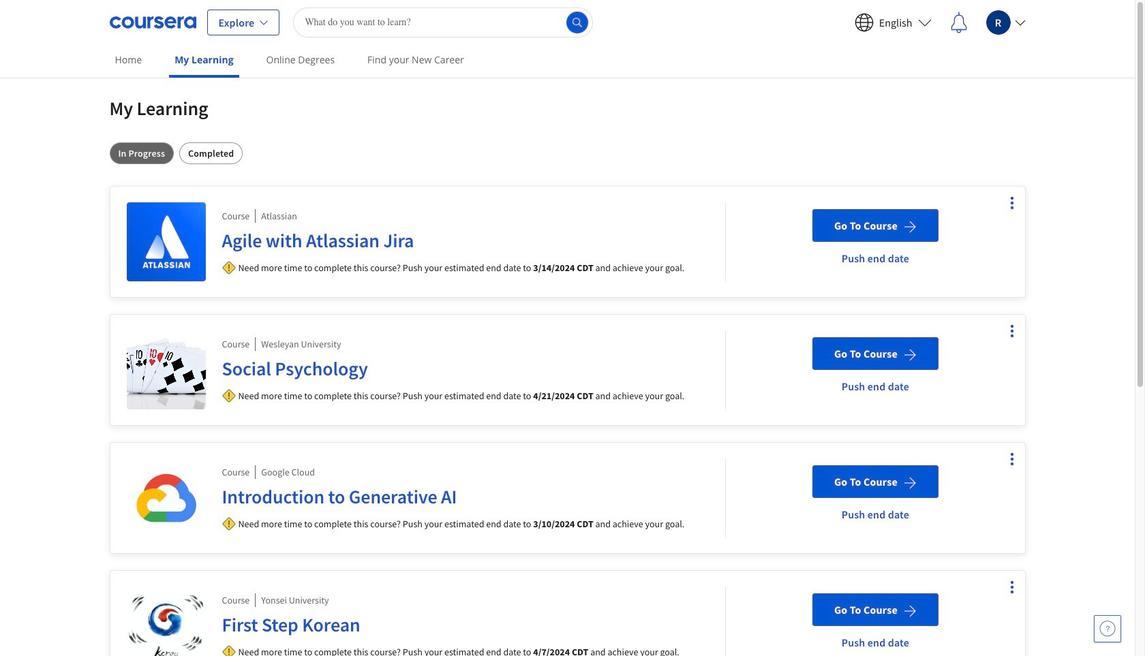 Task type: describe. For each thing, give the bounding box(es) containing it.
more option for first step korean image
[[1003, 578, 1022, 597]]

more option for social psychology image
[[1003, 322, 1022, 341]]

What do you want to learn? text field
[[294, 7, 594, 37]]

more option for agile with atlassian jira image
[[1003, 194, 1022, 213]]

agile with atlassian jira image
[[127, 203, 206, 282]]

coursera image
[[109, 11, 196, 33]]



Task type: vqa. For each thing, say whether or not it's contained in the screenshot.
each
no



Task type: locate. For each thing, give the bounding box(es) containing it.
tab list
[[109, 143, 1026, 164]]

introduction to generative ai image
[[127, 459, 206, 538]]

social psychology image
[[127, 331, 206, 410]]

more option for introduction to generative ai image
[[1003, 450, 1022, 469]]

first step korean image
[[127, 587, 206, 657]]

None search field
[[294, 7, 594, 37]]

help center image
[[1100, 621, 1117, 638]]



